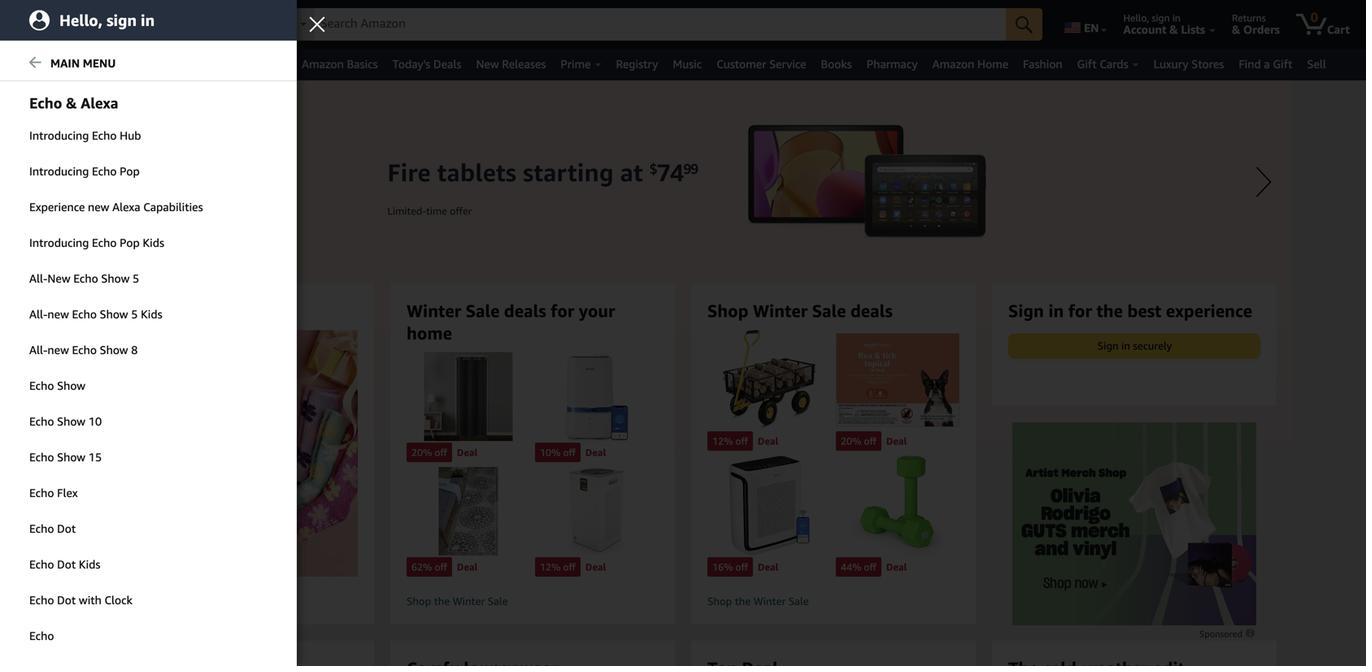 Task type: locate. For each thing, give the bounding box(es) containing it.
levoit 4l smart cool mist humidifier for home bedroom with essential oils, customize humidity for baby & plants, app & voice control, schedule, timer, last up to 40hrs, whisper quiet, handle design image
[[535, 353, 659, 441]]

2 vertical spatial new
[[48, 344, 69, 357]]

shop winter sale deals up vevor steel garden cart, heavy duty 900 lbs capacity, with removable mesh sides to convert into flatbed, utility metal wagon with 180° rotating handle and 10 in tires, perfect for farm, yard image on the right of the page
[[708, 301, 893, 321]]

en link
[[1055, 4, 1115, 45]]

1 horizontal spatial shop the winter sale link
[[708, 595, 960, 609]]

hello, sign in inside navigation navigation
[[1124, 12, 1181, 24]]

off down amazon basics flea and tick topical treatment for small dogs (5 -22 pounds), 6 count (previously solimo) image
[[864, 436, 877, 447]]

shop winter sale deals image
[[78, 330, 386, 577]]

2 gift from the left
[[1273, 57, 1293, 71]]

&
[[1170, 23, 1178, 36], [1232, 23, 1241, 36], [66, 94, 77, 112]]

new inside all-new echo show 5 kids link
[[48, 308, 69, 321]]

echo show 15
[[29, 451, 102, 464]]

sponsored ad element
[[1013, 423, 1257, 626]]

0 horizontal spatial amazon
[[302, 57, 344, 71]]

shop the winter sale
[[407, 596, 508, 608], [708, 596, 809, 608]]

1 shop the winter sale link from the left
[[407, 595, 659, 609]]

0 horizontal spatial 12%
[[540, 562, 561, 573]]

0 horizontal spatial sign
[[107, 11, 137, 30]]

1 for from the left
[[551, 301, 575, 321]]

returns & orders
[[1232, 12, 1280, 36]]

amazon
[[302, 57, 344, 71], [933, 57, 975, 71]]

1 vertical spatial sign
[[1098, 340, 1119, 352]]

new for experience new alexa capabilities
[[88, 200, 109, 214]]

new releases
[[476, 57, 546, 71]]

2 dot from the top
[[57, 558, 76, 572]]

returns
[[1232, 12, 1266, 24]]

1 horizontal spatial &
[[1170, 23, 1178, 36]]

echo down echo flex
[[29, 523, 54, 536]]

0 horizontal spatial new
[[48, 272, 70, 285]]

en
[[1084, 21, 1099, 35]]

menu
[[83, 57, 116, 70]]

new releases link
[[469, 53, 553, 76]]

0 vertical spatial 5
[[133, 272, 139, 285]]

0 vertical spatial pop
[[120, 165, 140, 178]]

deal for levoit 4l smart cool mist humidifier for home bedroom with essential oils, customize humidity for baby & plants, app & voice control, schedule, timer, last up to 40hrs, whisper quiet, handle design image
[[586, 447, 606, 459]]

shop the winter sale down 62% off
[[407, 596, 508, 608]]

find a gift link
[[1232, 53, 1300, 76]]

the down '16% off'
[[735, 596, 751, 608]]

off for levoit 4l smart cool mist humidifier for home bedroom with essential oils, customize humidity for baby & plants, app & voice control, schedule, timer, last up to 40hrs, whisper quiet, handle design image
[[563, 447, 576, 459]]

off down vevor steel garden cart, heavy duty 900 lbs capacity, with removable mesh sides to convert into flatbed, utility metal wagon with 180° rotating handle and 10 in tires, perfect for farm, yard image on the right of the page
[[736, 436, 748, 447]]

2 introducing from the top
[[29, 165, 89, 178]]

2 all- from the top
[[29, 308, 48, 321]]

pop down hub
[[120, 165, 140, 178]]

& inside returns & orders
[[1232, 23, 1241, 36]]

2 vertical spatial introducing
[[29, 236, 89, 250]]

kids down experience new alexa capabilities link
[[143, 236, 164, 250]]

cart
[[1327, 23, 1350, 36]]

introducing for introducing echo pop
[[29, 165, 89, 178]]

20% off for amazon basics flea and tick topical treatment for small dogs (5 -22 pounds), 6 count (previously solimo) image
[[841, 436, 877, 447]]

vevor steel garden cart, heavy duty 900 lbs capacity, with removable mesh sides to convert into flatbed, utility metal wagon with 180° rotating handle and 10 in tires, perfect for farm, yard image
[[708, 330, 831, 430]]

hello, sign in up menu on the top of the page
[[59, 11, 155, 30]]

deal down amazon basics flea and tick topical treatment for small dogs (5 -22 pounds), 6 count (previously solimo) image
[[886, 436, 907, 447]]

gift right a
[[1273, 57, 1293, 71]]

0 horizontal spatial 12% off
[[540, 562, 576, 573]]

leave feedback on sponsored ad element
[[1200, 629, 1257, 640]]

new inside experience new alexa capabilities link
[[88, 200, 109, 214]]

& left lists
[[1170, 23, 1178, 36]]

for
[[551, 301, 575, 321], [1069, 301, 1092, 321]]

Search Amazon text field
[[314, 9, 1006, 40]]

hello, right en
[[1124, 12, 1149, 24]]

12% off down kenmore pm3020 air purifiers with h13 true hepa filter, covers up to 1500 sq.foot, 24db silentclean 3-stage hepa filtration system, 5 speeds for home large room, kitchens & bedroom image
[[540, 562, 576, 573]]

shop winter sale deals down all-new echo show 5 link
[[106, 301, 291, 321]]

new for all-new echo show 8
[[48, 344, 69, 357]]

deals
[[249, 301, 291, 321], [504, 301, 546, 321], [851, 301, 893, 321]]

deal right '16% off'
[[758, 562, 779, 573]]

1 horizontal spatial new
[[476, 57, 499, 71]]

introducing echo pop kids link
[[0, 226, 297, 260]]

dot
[[57, 523, 76, 536], [57, 558, 76, 572], [57, 594, 76, 608]]

20% for amazon basics flea and tick topical treatment for small dogs (5 -22 pounds), 6 count (previously solimo) image
[[841, 436, 862, 447]]

2 shop the winter sale from the left
[[708, 596, 809, 608]]

books
[[821, 57, 852, 71]]

2 horizontal spatial &
[[1232, 23, 1241, 36]]

0 horizontal spatial the
[[434, 596, 450, 608]]

none search field inside navigation navigation
[[272, 8, 1043, 42]]

show down introducing echo pop kids
[[101, 272, 130, 285]]

12% down vevor steel garden cart, heavy duty 900 lbs capacity, with removable mesh sides to convert into flatbed, utility metal wagon with 180° rotating handle and 10 in tires, perfect for farm, yard image on the right of the page
[[712, 436, 733, 447]]

echo up all-new echo show 5 kids
[[73, 272, 98, 285]]

& left orders
[[1232, 23, 1241, 36]]

introducing
[[29, 129, 89, 142], [29, 165, 89, 178], [29, 236, 89, 250]]

1 vertical spatial kids
[[141, 308, 162, 321]]

new
[[476, 57, 499, 71], [48, 272, 70, 285]]

prime
[[561, 57, 591, 71]]

shop down 16%
[[708, 596, 732, 608]]

2 vertical spatial kids
[[79, 558, 100, 572]]

1 horizontal spatial deals
[[504, 301, 546, 321]]

1 vertical spatial new
[[48, 308, 69, 321]]

registry
[[616, 57, 658, 71]]

20% off down joydeco door curtain closet door, closet curtain for open closet, closet curtains for bedroom closet door, door curtains for doorways privacy bedroom(40wx78l) image
[[412, 447, 447, 459]]

new up echo show
[[48, 344, 69, 357]]

sign up the care
[[107, 11, 137, 30]]

0 horizontal spatial shop the winter sale link
[[407, 595, 659, 609]]

none submit inside search box
[[1006, 8, 1043, 41]]

all- for all-new echo show 8
[[29, 344, 48, 357]]

0 vertical spatial dot
[[57, 523, 76, 536]]

1 horizontal spatial amazon
[[933, 57, 975, 71]]

dot down 'flex'
[[57, 523, 76, 536]]

all
[[34, 58, 49, 71]]

off
[[736, 436, 748, 447], [864, 436, 877, 447], [435, 447, 447, 459], [563, 447, 576, 459], [435, 562, 447, 573], [563, 562, 576, 573], [736, 562, 748, 573], [864, 562, 877, 573]]

customer service
[[717, 57, 806, 71]]

off right 62%
[[435, 562, 447, 573]]

echo
[[92, 129, 117, 142], [92, 165, 117, 178], [92, 236, 117, 250], [73, 272, 98, 285], [72, 308, 97, 321], [72, 344, 97, 357], [29, 379, 54, 393], [29, 415, 54, 429], [29, 451, 54, 464], [29, 487, 54, 500], [29, 523, 54, 536], [29, 558, 54, 572], [29, 594, 54, 608], [29, 630, 54, 643]]

2 shop the winter sale link from the left
[[708, 595, 960, 609]]

new left alexa
[[88, 200, 109, 214]]

5 inside all-new echo show 5 kids link
[[131, 308, 138, 321]]

5 inside all-new echo show 5 link
[[133, 272, 139, 285]]

0 vertical spatial sign
[[1008, 301, 1044, 321]]

3 introducing from the top
[[29, 236, 89, 250]]

kids inside the echo dot kids link
[[79, 558, 100, 572]]

find a gift
[[1239, 57, 1293, 71]]

sale inside winter sale deals for your home
[[466, 301, 500, 321]]

0 horizontal spatial shop the winter sale
[[407, 596, 508, 608]]

kids up with
[[79, 558, 100, 572]]

echo down echo dot with clock
[[29, 630, 54, 643]]

0 horizontal spatial 20%
[[412, 447, 432, 459]]

2 for from the left
[[1069, 301, 1092, 321]]

all- up echo show
[[29, 344, 48, 357]]

echo show
[[29, 379, 85, 393]]

deal for rugshop modern floral circles design for living room,bedroom,home office,kitchen non shedding runner rug 2' x 7' 2" gray "image"
[[457, 562, 478, 573]]

delivering
[[124, 12, 169, 24]]

2 amazon from the left
[[933, 57, 975, 71]]

amazon basics link
[[295, 53, 385, 76]]

0 horizontal spatial 20% off
[[412, 447, 447, 459]]

0 horizontal spatial for
[[551, 301, 575, 321]]

1 introducing from the top
[[29, 129, 89, 142]]

1 all- from the top
[[29, 272, 48, 285]]

amazon left basics
[[302, 57, 344, 71]]

1 vertical spatial all-
[[29, 308, 48, 321]]

for left your
[[551, 301, 575, 321]]

securely
[[1133, 340, 1172, 352]]

1 horizontal spatial gift
[[1273, 57, 1293, 71]]

echo down echo show
[[29, 415, 54, 429]]

2 vertical spatial dot
[[57, 594, 76, 608]]

clock
[[105, 594, 133, 608]]

0 vertical spatial kids
[[143, 236, 164, 250]]

customer service link
[[709, 53, 814, 76]]

echo dot
[[29, 523, 76, 536]]

1 horizontal spatial shop winter sale deals
[[708, 301, 893, 321]]

1 horizontal spatial the
[[735, 596, 751, 608]]

new inside all-new echo show 8 link
[[48, 344, 69, 357]]

0 horizontal spatial gift
[[1077, 57, 1097, 71]]

1 vertical spatial 5
[[131, 308, 138, 321]]

sign in for the best experience
[[1008, 301, 1253, 321]]

new up all-new echo show 8
[[48, 308, 69, 321]]

show left 10
[[57, 415, 85, 429]]

gift left cards
[[1077, 57, 1097, 71]]

0 horizontal spatial sign
[[1008, 301, 1044, 321]]

20% down joydeco door curtain closet door, closet curtain for open closet, closet curtains for bedroom closet door, door curtains for doorways privacy bedroom(40wx78l) image
[[412, 447, 432, 459]]

5
[[133, 272, 139, 285], [131, 308, 138, 321]]

a
[[1264, 57, 1270, 71]]

20% down amazon basics flea and tick topical treatment for small dogs (5 -22 pounds), 6 count (previously solimo) image
[[841, 436, 862, 447]]

1 pop from the top
[[120, 165, 140, 178]]

1 vertical spatial pop
[[120, 236, 140, 250]]

1 horizontal spatial 12%
[[712, 436, 733, 447]]

shop the winter sale link for shop winter sale deals
[[708, 595, 960, 609]]

62% off
[[412, 562, 447, 573]]

echo up experience new alexa capabilities
[[92, 165, 117, 178]]

sign inside hello, sign in link
[[107, 11, 137, 30]]

all-new echo show 5 link
[[0, 262, 297, 296]]

kids down all-new echo show 5 link
[[141, 308, 162, 321]]

sign for sign in securely
[[1098, 340, 1119, 352]]

1 shop the winter sale from the left
[[407, 596, 508, 608]]

new up all-new echo show 5 kids
[[48, 272, 70, 285]]

echo down all-new echo show 5 kids
[[72, 344, 97, 357]]

introducing down "experience"
[[29, 236, 89, 250]]

pop down alexa
[[120, 236, 140, 250]]

20% off down amazon basics flea and tick topical treatment for small dogs (5 -22 pounds), 6 count (previously solimo) image
[[841, 436, 877, 447]]

echo up echo show 10
[[29, 379, 54, 393]]

dot left with
[[57, 594, 76, 608]]

0
[[1311, 9, 1319, 25]]

3 all- from the top
[[29, 344, 48, 357]]

new left the releases
[[476, 57, 499, 71]]

1 vertical spatial introducing
[[29, 165, 89, 178]]

shop
[[106, 301, 147, 321], [708, 301, 749, 321], [106, 596, 130, 608], [407, 596, 431, 608], [708, 596, 732, 608]]

shop the winter sale down '16% off'
[[708, 596, 809, 608]]

today's deals link
[[385, 53, 469, 76]]

winter sale deals for your home
[[407, 301, 615, 343]]

cards
[[1100, 57, 1129, 71]]

1 amazon from the left
[[302, 57, 344, 71]]

off right 10% on the left bottom of the page
[[563, 447, 576, 459]]

0 vertical spatial 12% off
[[712, 436, 748, 447]]

1 horizontal spatial 12% off
[[712, 436, 748, 447]]

None submit
[[1006, 8, 1043, 41]]

experience
[[29, 200, 85, 214]]

amazon left home
[[933, 57, 975, 71]]

12% off for vevor steel garden cart, heavy duty 900 lbs capacity, with removable mesh sides to convert into flatbed, utility metal wagon with 180° rotating handle and 10 in tires, perfect for farm, yard image on the right of the page
[[712, 436, 748, 447]]

echo down echo dot
[[29, 558, 54, 572]]

1 horizontal spatial shop the winter sale
[[708, 596, 809, 608]]

deal for vevor steel garden cart, heavy duty 900 lbs capacity, with removable mesh sides to convert into flatbed, utility metal wagon with 180° rotating handle and 10 in tires, perfect for farm, yard image on the right of the page
[[758, 436, 779, 447]]

1 vertical spatial dot
[[57, 558, 76, 572]]

None search field
[[272, 8, 1043, 42]]

medical care link
[[56, 53, 147, 76]]

2 vertical spatial all-
[[29, 344, 48, 357]]

off right 16%
[[736, 562, 748, 573]]

today's deals
[[393, 57, 462, 71]]

main content containing shop winter sale deals
[[0, 81, 1366, 667]]

main content
[[0, 81, 1366, 667]]

1 horizontal spatial hello, sign in
[[1124, 12, 1181, 24]]

44%
[[841, 562, 862, 573]]

62%
[[412, 562, 432, 573]]

sign left lists
[[1152, 12, 1170, 24]]

prime link
[[553, 53, 609, 76]]

off right 44%
[[864, 562, 877, 573]]

echo left 'flex'
[[29, 487, 54, 500]]

deal down joydeco door curtain closet door, closet curtain for open closet, closet curtains for bedroom closet door, door curtains for doorways privacy bedroom(40wx78l) image
[[457, 447, 478, 459]]

dot down echo dot
[[57, 558, 76, 572]]

1 horizontal spatial sign
[[1152, 12, 1170, 24]]

1 horizontal spatial 20%
[[841, 436, 862, 447]]

joydeco door curtain closet door, closet curtain for open closet, closet curtains for bedroom closet door, door curtains for doorways privacy bedroom(40wx78l) image
[[407, 353, 530, 441]]

fashion
[[1023, 57, 1063, 71]]

luxury
[[1154, 57, 1189, 71]]

shop the winter sale for winter sale deals for your home
[[407, 596, 508, 608]]

hub
[[120, 129, 141, 142]]

off down kenmore pm3020 air purifiers with h13 true hepa filter, covers up to 1500 sq.foot, 24db silentclean 3-stage hepa filtration system, 5 speeds for home large room, kitchens & bedroom image
[[563, 562, 576, 573]]

deal down kenmore pm3020 air purifiers with h13 true hepa filter, covers up to 1500 sq.foot, 24db silentclean 3-stage hepa filtration system, 5 speeds for home large room, kitchens & bedroom image
[[586, 562, 606, 573]]

& for account
[[1170, 23, 1178, 36]]

2 deals from the left
[[504, 301, 546, 321]]

2 pop from the top
[[120, 236, 140, 250]]

echo inside "link"
[[29, 630, 54, 643]]

all-new echo show 5 kids link
[[0, 298, 297, 332]]

2 horizontal spatial deals
[[851, 301, 893, 321]]

0 vertical spatial new
[[88, 200, 109, 214]]

hello, sign in left lists
[[1124, 12, 1181, 24]]

for left "best"
[[1069, 301, 1092, 321]]

5 up 8
[[131, 308, 138, 321]]

1 vertical spatial new
[[48, 272, 70, 285]]

& right 'echo'
[[66, 94, 77, 112]]

12% for vevor steel garden cart, heavy duty 900 lbs capacity, with removable mesh sides to convert into flatbed, utility metal wagon with 180° rotating handle and 10 in tires, perfect for farm, yard image on the right of the page
[[712, 436, 733, 447]]

sale
[[210, 301, 244, 321], [466, 301, 500, 321], [812, 301, 846, 321], [488, 596, 508, 608], [789, 596, 809, 608]]

echo
[[29, 94, 62, 112]]

15
[[88, 451, 102, 464]]

all- up all-new echo show 8
[[29, 308, 48, 321]]

0 vertical spatial all-
[[29, 272, 48, 285]]

0 horizontal spatial &
[[66, 94, 77, 112]]

deal right 10% off
[[586, 447, 606, 459]]

0 horizontal spatial deals
[[249, 301, 291, 321]]

shop down 62%
[[407, 596, 431, 608]]

0 horizontal spatial shop winter sale deals
[[106, 301, 291, 321]]

0 horizontal spatial hello, sign in
[[59, 11, 155, 30]]

in
[[141, 11, 155, 30], [1173, 12, 1181, 24], [1049, 301, 1064, 321], [1122, 340, 1130, 352]]

show left '15'
[[57, 451, 85, 464]]

pop
[[120, 165, 140, 178], [120, 236, 140, 250]]

1 gift from the left
[[1077, 57, 1097, 71]]

all-new echo show 8
[[29, 344, 138, 357]]

music
[[673, 57, 702, 71]]

1 shop winter sale deals from the left
[[106, 301, 291, 321]]

all-new echo show 5
[[29, 272, 139, 285]]

hello, up main menu
[[59, 11, 103, 30]]

with
[[79, 594, 102, 608]]

all-new echo show 8 link
[[0, 333, 297, 368]]

pop for introducing echo pop
[[120, 165, 140, 178]]

the down 62% off
[[434, 596, 450, 608]]

deal right 62% off
[[457, 562, 478, 573]]

introducing up "experience"
[[29, 165, 89, 178]]

1 horizontal spatial 20% off
[[841, 436, 877, 447]]

off down joydeco door curtain closet door, closet curtain for open closet, closet curtains for bedroom closet door, door curtains for doorways privacy bedroom(40wx78l) image
[[435, 447, 447, 459]]

0 vertical spatial new
[[476, 57, 499, 71]]

1 horizontal spatial for
[[1069, 301, 1092, 321]]

for inside winter sale deals for your home
[[551, 301, 575, 321]]

kenmore pm3020 air purifiers with h13 true hepa filter, covers up to 1500 sq.foot, 24db silentclean 3-stage hepa filtration system, 5 speeds for home large room, kitchens & bedroom image
[[535, 467, 659, 556]]

hello, inside navigation navigation
[[1124, 12, 1149, 24]]

the for winter sale deals for your home
[[434, 596, 450, 608]]

echo flex
[[29, 487, 78, 500]]

off for kenmore pm3020 air purifiers with h13 true hepa filter, covers up to 1500 sq.foot, 24db silentclean 3-stage hepa filtration system, 5 speeds for home large room, kitchens & bedroom image
[[563, 562, 576, 573]]

0 vertical spatial 12%
[[712, 436, 733, 447]]

hello,
[[59, 11, 103, 30], [1124, 12, 1149, 24]]

echo flex link
[[0, 477, 297, 511]]

1 vertical spatial 12% off
[[540, 562, 576, 573]]

1 horizontal spatial sign
[[1098, 340, 1119, 352]]

introducing for introducing echo hub
[[29, 129, 89, 142]]

the left "best"
[[1097, 301, 1123, 321]]

3 dot from the top
[[57, 594, 76, 608]]

deal right 44% off
[[886, 562, 907, 573]]

5 for all-new echo show 5 kids
[[131, 308, 138, 321]]

all- up all-new echo show 5 kids
[[29, 272, 48, 285]]

echo show 10
[[29, 415, 102, 429]]

1 vertical spatial 12%
[[540, 562, 561, 573]]

deal down vevor steel garden cart, heavy duty 900 lbs capacity, with removable mesh sides to convert into flatbed, utility metal wagon with 180° rotating handle and 10 in tires, perfect for farm, yard image on the right of the page
[[758, 436, 779, 447]]

pharmacy link
[[859, 53, 925, 76]]

home
[[978, 57, 1009, 71]]

introducing down 'echo'
[[29, 129, 89, 142]]

1 horizontal spatial hello,
[[1124, 12, 1149, 24]]

5 down introducing echo pop kids link
[[133, 272, 139, 285]]

0 vertical spatial introducing
[[29, 129, 89, 142]]

shop up vevor steel garden cart, heavy duty 900 lbs capacity, with removable mesh sides to convert into flatbed, utility metal wagon with 180° rotating handle and 10 in tires, perfect for farm, yard image on the right of the page
[[708, 301, 749, 321]]

12% down kenmore pm3020 air purifiers with h13 true hepa filter, covers up to 1500 sq.foot, 24db silentclean 3-stage hepa filtration system, 5 speeds for home large room, kitchens & bedroom image
[[540, 562, 561, 573]]

amazon image
[[15, 15, 94, 39]]

kids inside introducing echo pop kids link
[[143, 236, 164, 250]]

12% off down vevor steel garden cart, heavy duty 900 lbs capacity, with removable mesh sides to convert into flatbed, utility metal wagon with 180° rotating handle and 10 in tires, perfect for farm, yard image on the right of the page
[[712, 436, 748, 447]]

new
[[88, 200, 109, 214], [48, 308, 69, 321], [48, 344, 69, 357]]

echo down echo dot kids
[[29, 594, 54, 608]]



Task type: vqa. For each thing, say whether or not it's contained in the screenshot.
the Hello, within the Hello, sign in link
yes



Task type: describe. For each thing, give the bounding box(es) containing it.
show inside 'link'
[[57, 415, 85, 429]]

hello, sign in inside hello, sign in link
[[59, 11, 155, 30]]

8
[[131, 344, 138, 357]]

off for levoit air purifiers for home large room up to 1900 ft² in 1 hr with washable filters, air quality monitor, smart wifi, hepa filter captures allergies, pet hair, smoke, pollen in bedroom, vital 200s image
[[736, 562, 748, 573]]

account
[[1124, 23, 1167, 36]]

amazon basics flea and tick topical treatment for small dogs (5 -22 pounds), 6 count (previously solimo) image
[[836, 330, 960, 430]]

echo down experience new alexa capabilities
[[92, 236, 117, 250]]

10%
[[540, 447, 561, 459]]

now
[[133, 596, 154, 608]]

fashion link
[[1016, 53, 1070, 76]]

stores
[[1192, 57, 1224, 71]]

12% for kenmore pm3020 air purifiers with h13 true hepa filter, covers up to 1500 sq.foot, 24db silentclean 3-stage hepa filtration system, 5 speeds for home large room, kitchens & bedroom image
[[540, 562, 561, 573]]

books link
[[814, 53, 859, 76]]

1 dot from the top
[[57, 523, 76, 536]]

3 deals from the left
[[851, 301, 893, 321]]

care
[[106, 57, 130, 71]]

amazon home link
[[925, 53, 1016, 76]]

delivering to mahwah 07430 update location
[[124, 12, 252, 36]]

all button
[[9, 49, 56, 81]]

shop down all-new echo show 5 link
[[106, 301, 147, 321]]

deal for joydeco door curtain closet door, closet curtain for open closet, closet curtains for bedroom closet door, door curtains for doorways privacy bedroom(40wx78l) image
[[457, 447, 478, 459]]

experience
[[1166, 301, 1253, 321]]

in inside navigation navigation
[[1173, 12, 1181, 24]]

rugshop modern floral circles design for living room,bedroom,home office,kitchen non shedding runner rug 2' x 7' 2" gray image
[[407, 467, 530, 556]]

sell
[[1307, 57, 1326, 71]]

main menu
[[50, 57, 116, 70]]

off for joydeco door curtain closet door, closet curtain for open closet, closet curtains for bedroom closet door, door curtains for doorways privacy bedroom(40wx78l) image
[[435, 447, 447, 459]]

all- for all-new echo show 5 kids
[[29, 308, 48, 321]]

new for all-new echo show 5 kids
[[48, 308, 69, 321]]

dot for kids
[[57, 558, 76, 572]]

basics
[[347, 57, 378, 71]]

shop now link
[[78, 330, 386, 613]]

shop the winter sale link for winter sale deals for your home
[[407, 595, 659, 609]]

& for echo
[[66, 94, 77, 112]]

best
[[1128, 301, 1162, 321]]

07430
[[224, 12, 252, 24]]

introducing echo hub link
[[0, 119, 297, 153]]

dot for with
[[57, 594, 76, 608]]

20% for joydeco door curtain closet door, closet curtain for open closet, closet curtains for bedroom closet door, door curtains for doorways privacy bedroom(40wx78l) image
[[412, 447, 432, 459]]

update
[[124, 23, 164, 36]]

lists
[[1181, 23, 1205, 36]]

show up echo show 10
[[57, 379, 85, 393]]

sign inside navigation navigation
[[1152, 12, 1170, 24]]

to
[[172, 12, 181, 24]]

hello, sign in link
[[0, 0, 297, 41]]

echo up echo flex
[[29, 451, 54, 464]]

the for shop winter sale deals
[[735, 596, 751, 608]]

echo & alexa
[[29, 94, 118, 112]]

10
[[88, 415, 102, 429]]

sponsored link
[[1200, 627, 1257, 643]]

deals inside winter sale deals for your home
[[504, 301, 546, 321]]

medical care
[[64, 57, 130, 71]]

echo dot with clock
[[29, 594, 133, 608]]

sponsored
[[1200, 629, 1245, 640]]

find
[[1239, 57, 1261, 71]]

all- for all-new echo show 5
[[29, 272, 48, 285]]

capabilities
[[143, 200, 203, 214]]

deal for cap barbell neoprene dumbbell weights, 8 lb pair, shamrock image
[[886, 562, 907, 573]]

kids inside all-new echo show 5 kids link
[[141, 308, 162, 321]]

amazon for amazon basics
[[302, 57, 344, 71]]

16%
[[712, 562, 733, 573]]

10% off
[[540, 447, 576, 459]]

echo dot kids link
[[0, 548, 297, 582]]

5 for all-new echo show 5
[[133, 272, 139, 285]]

home
[[407, 323, 452, 343]]

echo left hub
[[92, 129, 117, 142]]

customer
[[717, 57, 766, 71]]

echo dot kids
[[29, 558, 100, 572]]

experience new alexa capabilities link
[[0, 190, 297, 224]]

1 deals from the left
[[249, 301, 291, 321]]

2 horizontal spatial the
[[1097, 301, 1123, 321]]

off for vevor steel garden cart, heavy duty 900 lbs capacity, with removable mesh sides to convert into flatbed, utility metal wagon with 180° rotating handle and 10 in tires, perfect for farm, yard image on the right of the page
[[736, 436, 748, 447]]

0 horizontal spatial hello,
[[59, 11, 103, 30]]

introducing echo pop
[[29, 165, 140, 178]]

luxury stores link
[[1146, 53, 1232, 76]]

& for returns
[[1232, 23, 1241, 36]]

echo dot with clock link
[[0, 584, 297, 618]]

new inside navigation navigation
[[476, 57, 499, 71]]

account & lists
[[1124, 23, 1205, 36]]

sign in securely
[[1098, 340, 1172, 352]]

deal for levoit air purifiers for home large room up to 1900 ft² in 1 hr with washable filters, air quality monitor, smart wifi, hepa filter captures allergies, pet hair, smoke, pollen in bedroom, vital 200s image
[[758, 562, 779, 573]]

gift cards link
[[1070, 53, 1146, 76]]

pop for introducing echo pop kids
[[120, 236, 140, 250]]

your
[[579, 301, 615, 321]]

echo down all-new echo show 5
[[72, 308, 97, 321]]

shop left now
[[106, 596, 130, 608]]

echo show 15 link
[[0, 441, 297, 475]]

main
[[50, 57, 80, 70]]

sign in securely link
[[1009, 335, 1260, 358]]

12% off for kenmore pm3020 air purifiers with h13 true hepa filter, covers up to 1500 sq.foot, 24db silentclean 3-stage hepa filtration system, 5 speeds for home large room, kitchens & bedroom image
[[540, 562, 576, 573]]

16% off
[[712, 562, 748, 573]]

20% off for joydeco door curtain closet door, closet curtain for open closet, closet curtains for bedroom closet door, door curtains for doorways privacy bedroom(40wx78l) image
[[412, 447, 447, 459]]

all-new echo show 5 kids
[[29, 308, 162, 321]]

off for cap barbell neoprene dumbbell weights, 8 lb pair, shamrock image
[[864, 562, 877, 573]]

sign for sign in for the best experience
[[1008, 301, 1044, 321]]

levoit air purifiers for home large room up to 1900 ft² in 1 hr with washable filters, air quality monitor, smart wifi, hepa filter captures allergies, pet hair, smoke, pollen in bedroom, vital 200s image
[[708, 456, 831, 556]]

cap barbell neoprene dumbbell weights, 8 lb pair, shamrock image
[[836, 456, 960, 556]]

registry link
[[609, 53, 666, 76]]

introducing for introducing echo pop kids
[[29, 236, 89, 250]]

echo inside 'link'
[[29, 415, 54, 429]]

luxury stores
[[1154, 57, 1224, 71]]

fire tablets starting at $74.99. limited-time offer. image
[[73, 81, 1293, 568]]

experience new alexa capabilities
[[29, 200, 203, 214]]

today's
[[393, 57, 430, 71]]

deal for amazon basics flea and tick topical treatment for small dogs (5 -22 pounds), 6 count (previously solimo) image
[[886, 436, 907, 447]]

show down all-new echo show 5
[[100, 308, 128, 321]]

mahwah
[[184, 12, 221, 24]]

music link
[[666, 53, 709, 76]]

shop now
[[106, 596, 154, 608]]

sell link
[[1300, 53, 1334, 76]]

flex
[[57, 487, 78, 500]]

releases
[[502, 57, 546, 71]]

2 shop winter sale deals from the left
[[708, 301, 893, 321]]

amazon for amazon home
[[933, 57, 975, 71]]

gift cards
[[1077, 57, 1129, 71]]

pharmacy
[[867, 57, 918, 71]]

navigation navigation
[[0, 0, 1366, 81]]

shop the winter sale for shop winter sale deals
[[708, 596, 809, 608]]

introducing echo pop kids
[[29, 236, 164, 250]]

deals
[[433, 57, 462, 71]]

echo show link
[[0, 369, 297, 403]]

show left 8
[[100, 344, 128, 357]]

off for rugshop modern floral circles design for living room,bedroom,home office,kitchen non shedding runner rug 2' x 7' 2" gray "image"
[[435, 562, 447, 573]]

deal for kenmore pm3020 air purifiers with h13 true hepa filter, covers up to 1500 sq.foot, 24db silentclean 3-stage hepa filtration system, 5 speeds for home large room, kitchens & bedroom image
[[586, 562, 606, 573]]

echo show 10 link
[[0, 405, 297, 439]]

medical
[[64, 57, 103, 71]]

off for amazon basics flea and tick topical treatment for small dogs (5 -22 pounds), 6 count (previously solimo) image
[[864, 436, 877, 447]]

alexa
[[81, 94, 118, 112]]

winter inside winter sale deals for your home
[[407, 301, 461, 321]]



